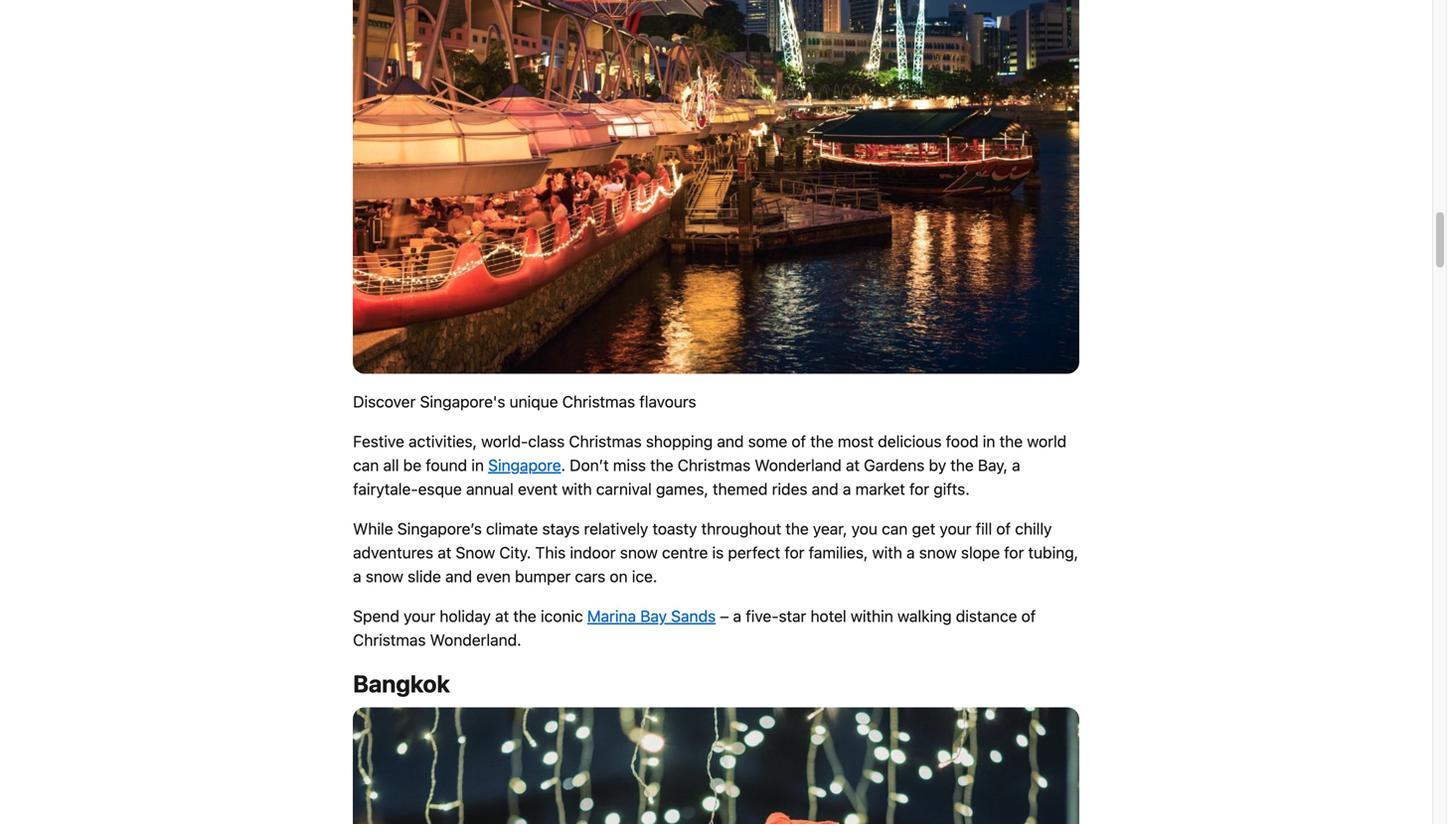 Task type: locate. For each thing, give the bounding box(es) containing it.
at
[[846, 456, 860, 475], [438, 544, 451, 563], [495, 607, 509, 626]]

indoor
[[570, 544, 616, 563]]

at inside the . don't miss the christmas wonderland at gardens by the bay, a fairytale-esque annual event with carnival games, themed rides and a market for gifts.
[[846, 456, 860, 475]]

0 horizontal spatial can
[[353, 456, 379, 475]]

even
[[476, 568, 511, 587]]

can left get
[[882, 520, 908, 539]]

singapore's
[[420, 393, 505, 412]]

within
[[851, 607, 893, 626]]

1 horizontal spatial in
[[983, 433, 995, 451]]

for down by on the bottom of the page
[[909, 480, 929, 499]]

spend your holiday at the iconic marina bay sands
[[353, 607, 716, 626]]

walking
[[897, 607, 952, 626]]

a
[[1012, 456, 1020, 475], [843, 480, 851, 499], [906, 544, 915, 563], [353, 568, 361, 587], [733, 607, 742, 626]]

festive activities, world-class christmas shopping and some of the most delicious food in the world can all be found in
[[353, 433, 1067, 475]]

snow down adventures
[[366, 568, 403, 587]]

singapore's
[[397, 520, 482, 539]]

the left year,
[[785, 520, 809, 539]]

0 horizontal spatial at
[[438, 544, 451, 563]]

1 horizontal spatial with
[[872, 544, 902, 563]]

the inside while singapore's climate stays relatively toasty throughout the year, you can get your fill of chilly adventures at snow city. this indoor snow centre is perfect for families, with a snow slope for tubing, a snow slide and even bumper cars on ice.
[[785, 520, 809, 539]]

your inside while singapore's climate stays relatively toasty throughout the year, you can get your fill of chilly adventures at snow city. this indoor snow centre is perfect for families, with a snow slope for tubing, a snow slide and even bumper cars on ice.
[[940, 520, 971, 539]]

christmas
[[562, 393, 635, 412], [569, 433, 642, 451], [678, 456, 751, 475], [353, 631, 426, 650]]

1 horizontal spatial can
[[882, 520, 908, 539]]

1 horizontal spatial of
[[996, 520, 1011, 539]]

families,
[[809, 544, 868, 563]]

can left all
[[353, 456, 379, 475]]

1 vertical spatial can
[[882, 520, 908, 539]]

in up bay,
[[983, 433, 995, 451]]

in
[[983, 433, 995, 451], [471, 456, 484, 475]]

snow down get
[[919, 544, 957, 563]]

bumper
[[515, 568, 571, 587]]

climate
[[486, 520, 538, 539]]

games,
[[656, 480, 709, 499]]

the up wonderland
[[810, 433, 834, 451]]

0 vertical spatial of
[[792, 433, 806, 451]]

of
[[792, 433, 806, 451], [996, 520, 1011, 539], [1021, 607, 1036, 626]]

themed
[[713, 480, 768, 499]]

wonderland.
[[430, 631, 521, 650]]

a down get
[[906, 544, 915, 563]]

city.
[[499, 544, 531, 563]]

snow
[[456, 544, 495, 563]]

2 horizontal spatial at
[[846, 456, 860, 475]]

2 vertical spatial and
[[445, 568, 472, 587]]

marina bay sands link
[[587, 607, 716, 626]]

with down you
[[872, 544, 902, 563]]

slope
[[961, 544, 1000, 563]]

1 horizontal spatial for
[[909, 480, 929, 499]]

of up wonderland
[[792, 433, 806, 451]]

world
[[1027, 433, 1067, 451]]

gifts.
[[933, 480, 970, 499]]

food
[[946, 433, 979, 451]]

fill
[[976, 520, 992, 539]]

of right "distance"
[[1021, 607, 1036, 626]]

for right perfect
[[785, 544, 804, 563]]

1 vertical spatial and
[[812, 480, 839, 499]]

0 horizontal spatial of
[[792, 433, 806, 451]]

rides
[[772, 480, 807, 499]]

and down snow
[[445, 568, 472, 587]]

relatively
[[584, 520, 648, 539]]

the
[[810, 433, 834, 451], [999, 433, 1023, 451], [650, 456, 673, 475], [950, 456, 974, 475], [785, 520, 809, 539], [513, 607, 536, 626]]

1 horizontal spatial your
[[940, 520, 971, 539]]

chilly
[[1015, 520, 1052, 539]]

and right rides
[[812, 480, 839, 499]]

1 vertical spatial of
[[996, 520, 1011, 539]]

singapore
[[488, 456, 561, 475]]

0 horizontal spatial and
[[445, 568, 472, 587]]

2 horizontal spatial of
[[1021, 607, 1036, 626]]

and inside the festive activities, world-class christmas shopping and some of the most delicious food in the world can all be found in
[[717, 433, 744, 451]]

for down chilly
[[1004, 544, 1024, 563]]

0 vertical spatial with
[[562, 480, 592, 499]]

your left fill
[[940, 520, 971, 539]]

your
[[940, 520, 971, 539], [404, 607, 435, 626]]

1 vertical spatial with
[[872, 544, 902, 563]]

bay,
[[978, 456, 1008, 475]]

1 horizontal spatial at
[[495, 607, 509, 626]]

0 horizontal spatial your
[[404, 607, 435, 626]]

for
[[909, 480, 929, 499], [785, 544, 804, 563], [1004, 544, 1024, 563]]

iconic
[[541, 607, 583, 626]]

perfect
[[728, 544, 780, 563]]

0 vertical spatial in
[[983, 433, 995, 451]]

of right fill
[[996, 520, 1011, 539]]

snow up "ice."
[[620, 544, 658, 563]]

2 vertical spatial at
[[495, 607, 509, 626]]

–
[[720, 607, 729, 626]]

snow
[[620, 544, 658, 563], [919, 544, 957, 563], [366, 568, 403, 587]]

1 vertical spatial your
[[404, 607, 435, 626]]

at down most
[[846, 456, 860, 475]]

0 vertical spatial your
[[940, 520, 971, 539]]

in up annual
[[471, 456, 484, 475]]

2 vertical spatial of
[[1021, 607, 1036, 626]]

your down slide
[[404, 607, 435, 626]]

0 vertical spatial at
[[846, 456, 860, 475]]

0 vertical spatial and
[[717, 433, 744, 451]]

with down the "don't"
[[562, 480, 592, 499]]

be
[[403, 456, 421, 475]]

of inside the festive activities, world-class christmas shopping and some of the most delicious food in the world can all be found in
[[792, 433, 806, 451]]

0 vertical spatial can
[[353, 456, 379, 475]]

can
[[353, 456, 379, 475], [882, 520, 908, 539]]

with
[[562, 480, 592, 499], [872, 544, 902, 563]]

discover
[[353, 393, 416, 412]]

1 vertical spatial at
[[438, 544, 451, 563]]

1 horizontal spatial snow
[[620, 544, 658, 563]]

christmas inside the . don't miss the christmas wonderland at gardens by the bay, a fairytale-esque annual event with carnival games, themed rides and a market for gifts.
[[678, 456, 751, 475]]

a right bay,
[[1012, 456, 1020, 475]]

of inside – a five-star hotel within walking distance of christmas wonderland.
[[1021, 607, 1036, 626]]

1 vertical spatial in
[[471, 456, 484, 475]]

annual
[[466, 480, 514, 499]]

. don't miss the christmas wonderland at gardens by the bay, a fairytale-esque annual event with carnival games, themed rides and a market for gifts.
[[353, 456, 1020, 499]]

at down "singapore's" on the left of page
[[438, 544, 451, 563]]

star
[[779, 607, 806, 626]]

class
[[528, 433, 565, 451]]

a right –
[[733, 607, 742, 626]]

discover singapore's unique christmas flavours image
[[353, 0, 1079, 374]]

christmas inside – a five-star hotel within walking distance of christmas wonderland.
[[353, 631, 426, 650]]

distance
[[956, 607, 1017, 626]]

gardens
[[864, 456, 925, 475]]

and
[[717, 433, 744, 451], [812, 480, 839, 499], [445, 568, 472, 587]]

market
[[855, 480, 905, 499]]

at up wonderland.
[[495, 607, 509, 626]]

and left some
[[717, 433, 744, 451]]

0 horizontal spatial in
[[471, 456, 484, 475]]

with inside the . don't miss the christmas wonderland at gardens by the bay, a fairytale-esque annual event with carnival games, themed rides and a market for gifts.
[[562, 480, 592, 499]]

get
[[912, 520, 935, 539]]

1 horizontal spatial and
[[717, 433, 744, 451]]

can inside while singapore's climate stays relatively toasty throughout the year, you can get your fill of chilly adventures at snow city. this indoor snow centre is perfect for families, with a snow slope for tubing, a snow slide and even bumper cars on ice.
[[882, 520, 908, 539]]

2 horizontal spatial and
[[812, 480, 839, 499]]

0 horizontal spatial with
[[562, 480, 592, 499]]

found
[[426, 456, 467, 475]]



Task type: vqa. For each thing, say whether or not it's contained in the screenshot.
Singapore
yes



Task type: describe. For each thing, give the bounding box(es) containing it.
spend
[[353, 607, 399, 626]]

marina
[[587, 607, 636, 626]]

delicious
[[878, 433, 942, 451]]

0 horizontal spatial snow
[[366, 568, 403, 587]]

you
[[851, 520, 878, 539]]

and inside while singapore's climate stays relatively toasty throughout the year, you can get your fill of chilly adventures at snow city. this indoor snow centre is perfect for families, with a snow slope for tubing, a snow slide and even bumper cars on ice.
[[445, 568, 472, 587]]

the down food
[[950, 456, 974, 475]]

fairytale-
[[353, 480, 418, 499]]

of for distance
[[1021, 607, 1036, 626]]

singapore link
[[488, 456, 561, 475]]

toasty
[[652, 520, 697, 539]]

ice.
[[632, 568, 657, 587]]

flavours
[[639, 393, 696, 412]]

can inside the festive activities, world-class christmas shopping and some of the most delicious food in the world can all be found in
[[353, 456, 379, 475]]

event
[[518, 480, 558, 499]]

stays
[[542, 520, 580, 539]]

this
[[535, 544, 566, 563]]

don't
[[570, 456, 609, 475]]

carnival
[[596, 480, 652, 499]]

hotel
[[810, 607, 846, 626]]

five-
[[746, 607, 779, 626]]

centre
[[662, 544, 708, 563]]

most
[[838, 433, 874, 451]]

christmas inside the festive activities, world-class christmas shopping and some of the most delicious food in the world can all be found in
[[569, 433, 642, 451]]

sands
[[671, 607, 716, 626]]

bay
[[640, 607, 667, 626]]

world-
[[481, 433, 528, 451]]

of for some
[[792, 433, 806, 451]]

the left iconic
[[513, 607, 536, 626]]

and inside the . don't miss the christmas wonderland at gardens by the bay, a fairytale-esque annual event with carnival games, themed rides and a market for gifts.
[[812, 480, 839, 499]]

0 horizontal spatial for
[[785, 544, 804, 563]]

2 horizontal spatial snow
[[919, 544, 957, 563]]

some
[[748, 433, 787, 451]]

tubing,
[[1028, 544, 1078, 563]]

slide
[[408, 568, 441, 587]]

bangkok
[[353, 671, 450, 698]]

on
[[610, 568, 628, 587]]

while
[[353, 520, 393, 539]]

unique
[[510, 393, 558, 412]]

a inside – a five-star hotel within walking distance of christmas wonderland.
[[733, 607, 742, 626]]

the up bay,
[[999, 433, 1023, 451]]

the down shopping at the bottom left
[[650, 456, 673, 475]]

year,
[[813, 520, 847, 539]]

throughout
[[701, 520, 781, 539]]

for inside the . don't miss the christmas wonderland at gardens by the bay, a fairytale-esque annual event with carnival games, themed rides and a market for gifts.
[[909, 480, 929, 499]]

adventures
[[353, 544, 433, 563]]

cars
[[575, 568, 606, 587]]

of inside while singapore's climate stays relatively toasty throughout the year, you can get your fill of chilly adventures at snow city. this indoor snow centre is perfect for families, with a snow slope for tubing, a snow slide and even bumper cars on ice.
[[996, 520, 1011, 539]]

by
[[929, 456, 946, 475]]

while singapore's climate stays relatively toasty throughout the year, you can get your fill of chilly adventures at snow city. this indoor snow centre is perfect for families, with a snow slope for tubing, a snow slide and even bumper cars on ice.
[[353, 520, 1078, 587]]

a left market
[[843, 480, 851, 499]]

at inside while singapore's climate stays relatively toasty throughout the year, you can get your fill of chilly adventures at snow city. this indoor snow centre is perfect for families, with a snow slope for tubing, a snow slide and even bumper cars on ice.
[[438, 544, 451, 563]]

esque
[[418, 480, 462, 499]]

holiday
[[440, 607, 491, 626]]

activities,
[[409, 433, 477, 451]]

shopping
[[646, 433, 713, 451]]

is
[[712, 544, 724, 563]]

miss
[[613, 456, 646, 475]]

festive
[[353, 433, 404, 451]]

.
[[561, 456, 566, 475]]

a down adventures
[[353, 568, 361, 587]]

discover singapore's unique christmas flavours
[[353, 393, 696, 412]]

all
[[383, 456, 399, 475]]

– a five-star hotel within walking distance of christmas wonderland.
[[353, 607, 1036, 650]]

with inside while singapore's climate stays relatively toasty throughout the year, you can get your fill of chilly adventures at snow city. this indoor snow centre is perfect for families, with a snow slope for tubing, a snow slide and even bumper cars on ice.
[[872, 544, 902, 563]]

2 horizontal spatial for
[[1004, 544, 1024, 563]]

wonderland
[[755, 456, 842, 475]]



